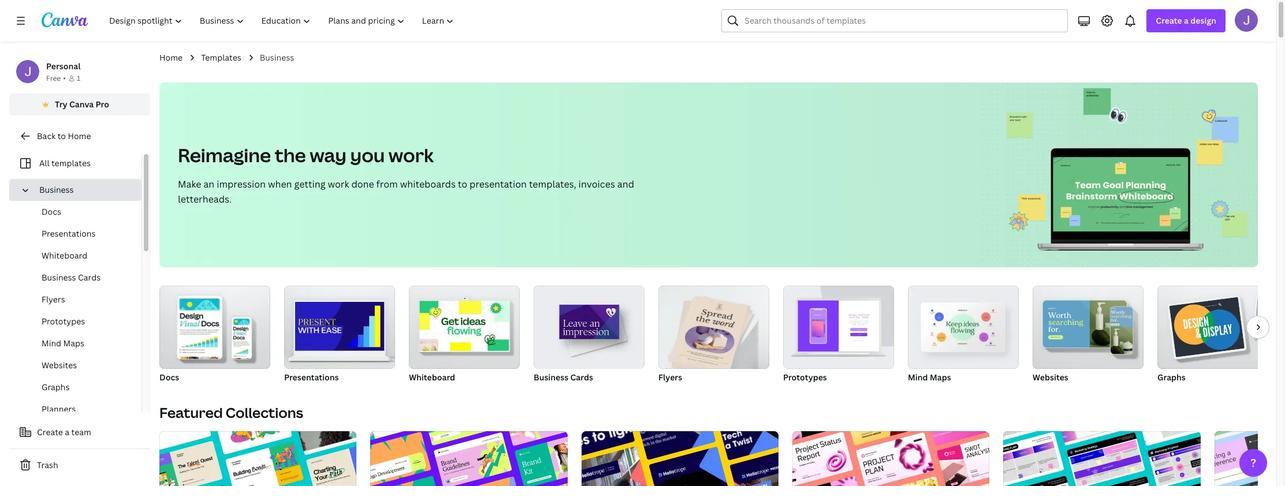 Task type: vqa. For each thing, say whether or not it's contained in the screenshot.
WEBSITES
yes



Task type: locate. For each thing, give the bounding box(es) containing it.
1 horizontal spatial presentations
[[284, 372, 339, 383]]

mind maps link for flyers link related to the leftmost business cards link's websites link
[[18, 333, 142, 355]]

1 horizontal spatial cards
[[571, 372, 594, 383]]

whiteboards
[[400, 178, 456, 191]]

1 horizontal spatial flyers link
[[659, 286, 770, 385]]

to right back at the left top of page
[[58, 131, 66, 142]]

0 horizontal spatial docs
[[42, 206, 61, 217]]

1 vertical spatial home
[[68, 131, 91, 142]]

0 vertical spatial mind maps
[[42, 338, 84, 349]]

a inside button
[[65, 427, 69, 438]]

pro
[[96, 99, 109, 110]]

flyers link
[[659, 286, 770, 385], [18, 289, 142, 311]]

1 vertical spatial docs
[[160, 372, 179, 383]]

0 horizontal spatial presentations
[[42, 228, 96, 239]]

invoices
[[579, 178, 615, 191]]

canva
[[69, 99, 94, 110]]

0 horizontal spatial flyers link
[[18, 289, 142, 311]]

whiteboard link
[[18, 245, 142, 267], [409, 286, 520, 385]]

0 horizontal spatial mind maps link
[[18, 333, 142, 355]]

presentation
[[470, 178, 527, 191]]

0 horizontal spatial work
[[328, 178, 349, 191]]

create inside dropdown button
[[1157, 15, 1183, 26]]

1 horizontal spatial whiteboard link
[[409, 286, 520, 385]]

1 vertical spatial docs link
[[160, 286, 270, 385]]

1 horizontal spatial docs link
[[160, 286, 270, 385]]

doc image
[[160, 286, 270, 369], [160, 286, 270, 369]]

None search field
[[722, 9, 1069, 32]]

prototype image
[[784, 286, 895, 369], [798, 301, 880, 352]]

back to home
[[37, 131, 91, 142]]

mind maps
[[42, 338, 84, 349], [909, 372, 952, 383]]

0 vertical spatial create
[[1157, 15, 1183, 26]]

letterheads.
[[178, 193, 232, 206]]

home left templates
[[160, 52, 183, 63]]

create a design
[[1157, 15, 1217, 26]]

docs up featured
[[160, 372, 179, 383]]

presentations link
[[18, 223, 142, 245], [284, 286, 395, 385]]

an
[[204, 178, 215, 191]]

to right "whiteboards"
[[458, 178, 468, 191]]

top level navigation element
[[102, 9, 464, 32]]

1 horizontal spatial work
[[389, 143, 434, 168]]

1 vertical spatial whiteboard
[[409, 372, 455, 383]]

prototypes link
[[784, 286, 895, 385], [18, 311, 142, 333]]

1 horizontal spatial business cards
[[534, 372, 594, 383]]

1 horizontal spatial home
[[160, 52, 183, 63]]

1 horizontal spatial websites link
[[1033, 286, 1144, 385]]

a left team
[[65, 427, 69, 438]]

try canva pro button
[[9, 94, 150, 116]]

create down planners
[[37, 427, 63, 438]]

create for create a design
[[1157, 15, 1183, 26]]

to
[[58, 131, 66, 142], [458, 178, 468, 191]]

prototypes
[[42, 316, 85, 327], [784, 372, 828, 383]]

0 vertical spatial a
[[1185, 15, 1189, 26]]

graphs link for websites link for flyers link related to rightmost business cards link
[[1158, 286, 1269, 385]]

1 horizontal spatial whiteboard
[[409, 372, 455, 383]]

all templates
[[39, 158, 91, 169]]

business
[[260, 52, 294, 63], [39, 184, 74, 195], [42, 272, 76, 283], [534, 372, 569, 383]]

flyer image
[[659, 286, 770, 369], [674, 296, 749, 373]]

1 horizontal spatial maps
[[930, 372, 952, 383]]

whiteboard link for rightmost business cards link
[[409, 286, 520, 385]]

0 vertical spatial websites
[[42, 360, 77, 371]]

work left done
[[328, 178, 349, 191]]

0 horizontal spatial whiteboard
[[42, 250, 87, 261]]

graphs
[[1158, 372, 1186, 383], [42, 382, 70, 393]]

a inside dropdown button
[[1185, 15, 1189, 26]]

0 horizontal spatial mind
[[42, 338, 61, 349]]

a
[[1185, 15, 1189, 26], [65, 427, 69, 438]]

prototypes link for mind maps link associated with flyers link related to the leftmost business cards link's websites link
[[18, 311, 142, 333]]

create left design
[[1157, 15, 1183, 26]]

1 vertical spatial websites
[[1033, 372, 1069, 383]]

1 horizontal spatial mind
[[909, 372, 929, 383]]

docs link
[[18, 201, 142, 223], [160, 286, 270, 385]]

0 horizontal spatial to
[[58, 131, 66, 142]]

work
[[389, 143, 434, 168], [328, 178, 349, 191]]

collections
[[226, 403, 303, 422]]

1 vertical spatial maps
[[930, 372, 952, 383]]

jacob simon image
[[1236, 9, 1259, 32]]

0 horizontal spatial create
[[37, 427, 63, 438]]

graphs link
[[1158, 286, 1269, 385], [18, 377, 142, 399]]

websites link
[[1033, 286, 1144, 385], [18, 355, 142, 377]]

all templates link
[[16, 153, 135, 175]]

flyers link for rightmost business cards link
[[659, 286, 770, 385]]

business cards link
[[18, 267, 142, 289], [534, 286, 645, 385]]

0 horizontal spatial whiteboard link
[[18, 245, 142, 267]]

0 vertical spatial whiteboard
[[42, 250, 87, 261]]

0 vertical spatial prototypes
[[42, 316, 85, 327]]

0 vertical spatial flyers
[[42, 294, 65, 305]]

•
[[63, 73, 66, 83]]

1 horizontal spatial presentations link
[[284, 286, 395, 385]]

0 vertical spatial docs link
[[18, 201, 142, 223]]

docs
[[42, 206, 61, 217], [160, 372, 179, 383]]

maps
[[63, 338, 84, 349], [930, 372, 952, 383]]

work up "whiteboards"
[[389, 143, 434, 168]]

when
[[268, 178, 292, 191]]

mind
[[42, 338, 61, 349], [909, 372, 929, 383]]

0 vertical spatial maps
[[63, 338, 84, 349]]

featured
[[160, 403, 223, 422]]

mind maps link
[[909, 286, 1020, 385], [18, 333, 142, 355]]

home
[[160, 52, 183, 63], [68, 131, 91, 142]]

0 vertical spatial mind
[[42, 338, 61, 349]]

create
[[1157, 15, 1183, 26], [37, 427, 63, 438]]

1 vertical spatial mind maps
[[909, 372, 952, 383]]

websites
[[42, 360, 77, 371], [1033, 372, 1069, 383]]

0 vertical spatial presentations link
[[18, 223, 142, 245]]

0 horizontal spatial prototypes link
[[18, 311, 142, 333]]

cards
[[78, 272, 101, 283], [571, 372, 594, 383]]

0 horizontal spatial presentations link
[[18, 223, 142, 245]]

0 vertical spatial whiteboard link
[[18, 245, 142, 267]]

graph image
[[1158, 286, 1269, 369], [1170, 297, 1246, 358]]

whiteboard
[[42, 250, 87, 261], [409, 372, 455, 383]]

1 horizontal spatial graphs link
[[1158, 286, 1269, 385]]

planners
[[42, 404, 76, 415]]

create inside button
[[37, 427, 63, 438]]

0 horizontal spatial a
[[65, 427, 69, 438]]

1 vertical spatial presentations link
[[284, 286, 395, 385]]

a left design
[[1185, 15, 1189, 26]]

presentation image
[[284, 286, 395, 369], [295, 302, 384, 351]]

team
[[71, 427, 91, 438]]

1 horizontal spatial to
[[458, 178, 468, 191]]

1 vertical spatial prototypes
[[784, 372, 828, 383]]

create a team
[[37, 427, 91, 438]]

0 horizontal spatial maps
[[63, 338, 84, 349]]

0 horizontal spatial websites link
[[18, 355, 142, 377]]

1 horizontal spatial create
[[1157, 15, 1183, 26]]

0 horizontal spatial business cards
[[42, 272, 101, 283]]

0 horizontal spatial docs link
[[18, 201, 142, 223]]

0 horizontal spatial graphs link
[[18, 377, 142, 399]]

1 vertical spatial a
[[65, 427, 69, 438]]

1 vertical spatial cards
[[571, 372, 594, 383]]

free
[[46, 73, 61, 83]]

docs down all
[[42, 206, 61, 217]]

1 vertical spatial work
[[328, 178, 349, 191]]

flyers
[[42, 294, 65, 305], [659, 372, 683, 383]]

1 vertical spatial business cards
[[534, 372, 594, 383]]

make
[[178, 178, 201, 191]]

1 vertical spatial create
[[37, 427, 63, 438]]

presentations
[[42, 228, 96, 239], [284, 372, 339, 383]]

0 vertical spatial to
[[58, 131, 66, 142]]

mind map image
[[909, 286, 1020, 369], [924, 305, 1003, 350]]

home up all templates link
[[68, 131, 91, 142]]

1 horizontal spatial prototypes link
[[784, 286, 895, 385]]

0 horizontal spatial flyers
[[42, 294, 65, 305]]

websites link for flyers link related to rightmost business cards link
[[1033, 286, 1144, 385]]

1 vertical spatial to
[[458, 178, 468, 191]]

1 vertical spatial whiteboard link
[[409, 286, 520, 385]]

all
[[39, 158, 49, 169]]

1 horizontal spatial mind maps link
[[909, 286, 1020, 385]]

0 horizontal spatial cards
[[78, 272, 101, 283]]

trash link
[[9, 454, 150, 477]]

1 horizontal spatial mind maps
[[909, 372, 952, 383]]

a for design
[[1185, 15, 1189, 26]]

1 horizontal spatial a
[[1185, 15, 1189, 26]]

1 horizontal spatial flyers
[[659, 372, 683, 383]]

1 horizontal spatial docs
[[160, 372, 179, 383]]

business cards
[[42, 272, 101, 283], [534, 372, 594, 383]]

whiteboard image
[[409, 286, 520, 369], [420, 301, 509, 352]]

business card image
[[534, 286, 645, 369], [560, 305, 620, 339]]

from
[[377, 178, 398, 191]]

0 vertical spatial cards
[[78, 272, 101, 283]]

way
[[310, 143, 347, 168]]



Task type: describe. For each thing, give the bounding box(es) containing it.
try
[[55, 99, 67, 110]]

reimagine the way you work
[[178, 143, 434, 168]]

prototypes link for websites link for flyers link related to rightmost business cards link mind maps link
[[784, 286, 895, 385]]

0 vertical spatial home
[[160, 52, 183, 63]]

1 horizontal spatial prototypes
[[784, 372, 828, 383]]

templates
[[201, 52, 241, 63]]

you
[[351, 143, 385, 168]]

back
[[37, 131, 56, 142]]

1 vertical spatial presentations
[[284, 372, 339, 383]]

whiteboard link for the leftmost business cards link
[[18, 245, 142, 267]]

0 horizontal spatial websites
[[42, 360, 77, 371]]

home link
[[160, 51, 183, 64]]

1
[[77, 73, 80, 83]]

presentations link for docs link for rightmost business cards link
[[284, 286, 395, 385]]

impression
[[217, 178, 266, 191]]

create for create a team
[[37, 427, 63, 438]]

personal
[[46, 61, 81, 72]]

presentations link for the leftmost business cards link docs link
[[18, 223, 142, 245]]

templates,
[[529, 178, 577, 191]]

a for team
[[65, 427, 69, 438]]

0 horizontal spatial prototypes
[[42, 316, 85, 327]]

free •
[[46, 73, 66, 83]]

1 vertical spatial mind
[[909, 372, 929, 383]]

reimagine
[[178, 143, 271, 168]]

getting
[[294, 178, 326, 191]]

reimagine the way you work image
[[981, 83, 1259, 268]]

trash
[[37, 460, 58, 471]]

featured collections
[[160, 403, 303, 422]]

1 horizontal spatial websites
[[1033, 372, 1069, 383]]

0 vertical spatial presentations
[[42, 228, 96, 239]]

templates
[[51, 158, 91, 169]]

websites link for flyers link related to the leftmost business cards link
[[18, 355, 142, 377]]

design
[[1191, 15, 1217, 26]]

the
[[275, 143, 306, 168]]

create a team button
[[9, 421, 150, 444]]

0 horizontal spatial business cards link
[[18, 267, 142, 289]]

try canva pro
[[55, 99, 109, 110]]

0 vertical spatial business cards
[[42, 272, 101, 283]]

Search search field
[[745, 10, 1061, 32]]

0 horizontal spatial graphs
[[42, 382, 70, 393]]

0 horizontal spatial home
[[68, 131, 91, 142]]

0 horizontal spatial mind maps
[[42, 338, 84, 349]]

back to home link
[[9, 125, 150, 148]]

0 vertical spatial docs
[[42, 206, 61, 217]]

0 vertical spatial work
[[389, 143, 434, 168]]

work inside make an impression when getting work done from whiteboards to presentation templates, invoices and letterheads.
[[328, 178, 349, 191]]

make an impression when getting work done from whiteboards to presentation templates, invoices and letterheads.
[[178, 178, 635, 206]]

1 horizontal spatial graphs
[[1158, 372, 1186, 383]]

mind maps link for websites link for flyers link related to rightmost business cards link
[[909, 286, 1020, 385]]

graphs link for flyers link related to the leftmost business cards link's websites link
[[18, 377, 142, 399]]

create a design button
[[1147, 9, 1226, 32]]

flyers link for the leftmost business cards link
[[18, 289, 142, 311]]

planners link
[[18, 399, 142, 421]]

docs link for rightmost business cards link
[[160, 286, 270, 385]]

docs link for the leftmost business cards link
[[18, 201, 142, 223]]

1 horizontal spatial business cards link
[[534, 286, 645, 385]]

templates link
[[201, 51, 241, 64]]

and
[[618, 178, 635, 191]]

1 vertical spatial flyers
[[659, 372, 683, 383]]

done
[[352, 178, 374, 191]]

to inside make an impression when getting work done from whiteboards to presentation templates, invoices and letterheads.
[[458, 178, 468, 191]]



